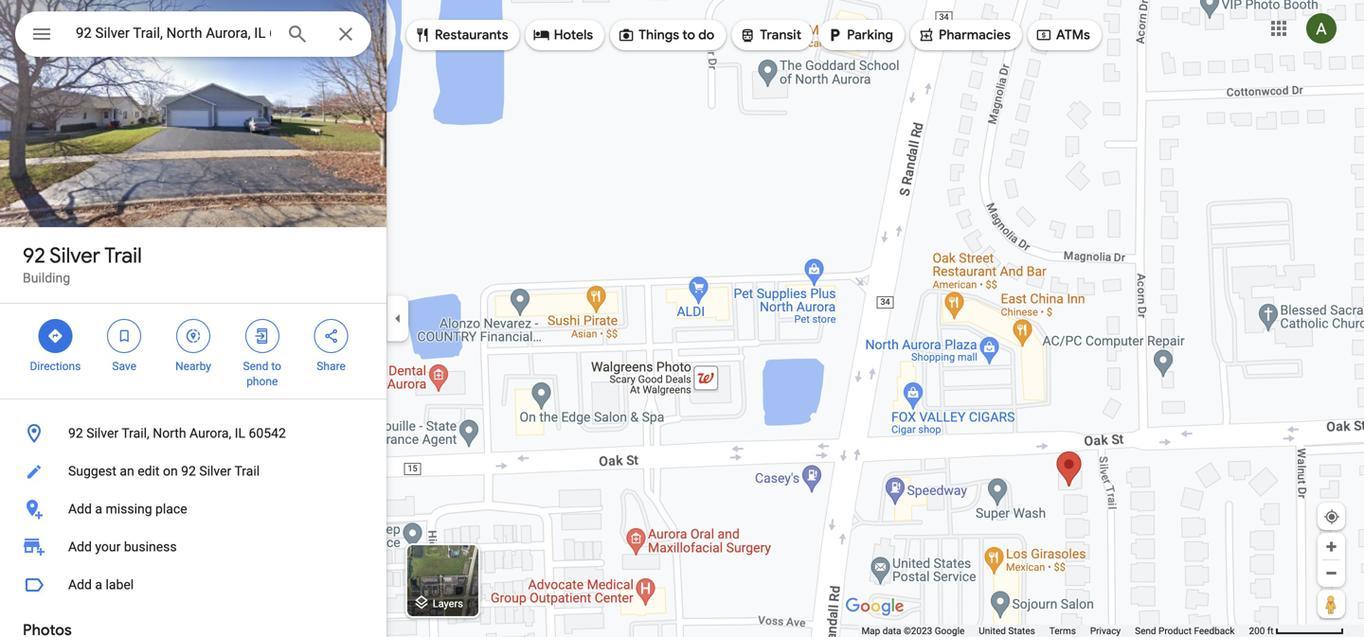 Task type: locate. For each thing, give the bounding box(es) containing it.
add a missing place
[[68, 502, 187, 517]]

on
[[163, 464, 178, 479]]

0 horizontal spatial trail
[[104, 242, 142, 269]]

 things to do
[[618, 25, 714, 45]]

92 silver trail building
[[23, 242, 142, 286]]

0 vertical spatial add
[[68, 502, 92, 517]]

label
[[106, 577, 134, 593]]

a left label
[[95, 577, 102, 593]]

silver inside the 92 silver trail building
[[50, 242, 100, 269]]

building
[[23, 270, 70, 286]]

92
[[23, 242, 45, 269], [68, 426, 83, 441], [181, 464, 196, 479]]

1 horizontal spatial send
[[1135, 626, 1156, 637]]

silver
[[50, 242, 100, 269], [86, 426, 119, 441], [199, 464, 231, 479]]

send inside button
[[1135, 626, 1156, 637]]

none field inside 92 silver trail, north aurora, il 60542 field
[[76, 22, 271, 45]]

hotels
[[554, 27, 593, 44]]


[[826, 25, 843, 45]]

send
[[243, 360, 268, 373], [1135, 626, 1156, 637]]

actions for 92 silver trail region
[[0, 304, 386, 399]]

1 horizontal spatial trail
[[234, 464, 260, 479]]

transit
[[760, 27, 801, 44]]

save
[[112, 360, 136, 373]]

data
[[883, 626, 901, 637]]

send left product
[[1135, 626, 1156, 637]]

business
[[124, 539, 177, 555]]

send product feedback
[[1135, 626, 1235, 637]]

1 vertical spatial add
[[68, 539, 92, 555]]

feedback
[[1194, 626, 1235, 637]]

map data ©2023 google
[[861, 626, 965, 637]]

92 right on
[[181, 464, 196, 479]]

0 vertical spatial send
[[243, 360, 268, 373]]

privacy
[[1090, 626, 1121, 637]]

to
[[682, 27, 695, 44], [271, 360, 281, 373]]

trail down the il
[[234, 464, 260, 479]]

phone
[[246, 375, 278, 388]]

0 vertical spatial 92
[[23, 242, 45, 269]]

1 vertical spatial trail
[[234, 464, 260, 479]]

92 inside the 92 silver trail building
[[23, 242, 45, 269]]

footer
[[861, 625, 1249, 637]]

add
[[68, 502, 92, 517], [68, 539, 92, 555], [68, 577, 92, 593]]

2 vertical spatial 92
[[181, 464, 196, 479]]

to left the do at the top right
[[682, 27, 695, 44]]

0 vertical spatial silver
[[50, 242, 100, 269]]

il
[[235, 426, 245, 441]]

0 horizontal spatial 92
[[23, 242, 45, 269]]

do
[[698, 27, 714, 44]]

add left your on the left of the page
[[68, 539, 92, 555]]

1 vertical spatial to
[[271, 360, 281, 373]]

to up phone
[[271, 360, 281, 373]]

send inside send to phone
[[243, 360, 268, 373]]

2 vertical spatial add
[[68, 577, 92, 593]]

2 add from the top
[[68, 539, 92, 555]]

show your location image
[[1323, 509, 1340, 526]]


[[254, 326, 271, 347]]

trail
[[104, 242, 142, 269], [234, 464, 260, 479]]

1 vertical spatial send
[[1135, 626, 1156, 637]]

2 a from the top
[[95, 577, 102, 593]]

 restaurants
[[414, 25, 508, 45]]

add left label
[[68, 577, 92, 593]]

silver for trail,
[[86, 426, 119, 441]]

0 vertical spatial a
[[95, 502, 102, 517]]


[[533, 25, 550, 45]]

google
[[935, 626, 965, 637]]

1 add from the top
[[68, 502, 92, 517]]

silver for trail
[[50, 242, 100, 269]]

92 for trail
[[23, 242, 45, 269]]

parking
[[847, 27, 893, 44]]

1 vertical spatial 92
[[68, 426, 83, 441]]

send up phone
[[243, 360, 268, 373]]

layers
[[433, 598, 463, 610]]

1 horizontal spatial 92
[[68, 426, 83, 441]]

 transit
[[739, 25, 801, 45]]

trail inside the suggest an edit on 92 silver trail button
[[234, 464, 260, 479]]

1 horizontal spatial to
[[682, 27, 695, 44]]

trail up 
[[104, 242, 142, 269]]

product
[[1158, 626, 1192, 637]]

a left missing
[[95, 502, 102, 517]]

1 vertical spatial a
[[95, 577, 102, 593]]

restaurants
[[435, 27, 508, 44]]

silver inside 92 silver trail, north aurora, il 60542 button
[[86, 426, 119, 441]]

silver inside the suggest an edit on 92 silver trail button
[[199, 464, 231, 479]]

zoom in image
[[1324, 540, 1338, 554]]

add down suggest
[[68, 502, 92, 517]]

send for send to phone
[[243, 360, 268, 373]]

1 vertical spatial silver
[[86, 426, 119, 441]]

 search field
[[15, 11, 371, 61]]

 pharmacies
[[918, 25, 1011, 45]]

92 silver trail, north aurora, il 60542 button
[[0, 415, 386, 453]]

 parking
[[826, 25, 893, 45]]

suggest
[[68, 464, 116, 479]]

a for label
[[95, 577, 102, 593]]

united
[[979, 626, 1006, 637]]

trail inside the 92 silver trail building
[[104, 242, 142, 269]]

atms
[[1056, 27, 1090, 44]]

a
[[95, 502, 102, 517], [95, 577, 102, 593]]

0 vertical spatial trail
[[104, 242, 142, 269]]

send for send product feedback
[[1135, 626, 1156, 637]]

0 horizontal spatial to
[[271, 360, 281, 373]]

3 add from the top
[[68, 577, 92, 593]]

google account: angela cha  
(angela.cha@adept.ai) image
[[1306, 13, 1337, 44]]

2 vertical spatial silver
[[199, 464, 231, 479]]

92 up building
[[23, 242, 45, 269]]

your
[[95, 539, 121, 555]]

silver left trail, at the left of page
[[86, 426, 119, 441]]

things
[[639, 27, 679, 44]]

1 a from the top
[[95, 502, 102, 517]]

92 up suggest
[[68, 426, 83, 441]]

silver down aurora,
[[199, 464, 231, 479]]

0 vertical spatial to
[[682, 27, 695, 44]]

None field
[[76, 22, 271, 45]]

footer containing map data ©2023 google
[[861, 625, 1249, 637]]

60542
[[249, 426, 286, 441]]

silver up building
[[50, 242, 100, 269]]

0 horizontal spatial send
[[243, 360, 268, 373]]

united states button
[[979, 625, 1035, 637]]



Task type: vqa. For each thing, say whether or not it's contained in the screenshot.
second In- from the bottom of the Other departing flights 'main content'
no



Task type: describe. For each thing, give the bounding box(es) containing it.
add for add your business
[[68, 539, 92, 555]]


[[618, 25, 635, 45]]

share
[[317, 360, 346, 373]]

zoom out image
[[1324, 566, 1338, 581]]


[[30, 20, 53, 48]]

92 silver trail main content
[[0, 0, 386, 637]]

suggest an edit on 92 silver trail
[[68, 464, 260, 479]]

pharmacies
[[939, 27, 1011, 44]]

add for add a missing place
[[68, 502, 92, 517]]


[[1035, 25, 1052, 45]]

92 silver trail, north aurora, il 60542
[[68, 426, 286, 441]]

 atms
[[1035, 25, 1090, 45]]


[[323, 326, 340, 347]]

nearby
[[175, 360, 211, 373]]

add for add a label
[[68, 577, 92, 593]]

privacy button
[[1090, 625, 1121, 637]]

200 ft
[[1249, 626, 1274, 637]]

trail,
[[122, 426, 149, 441]]

92 for trail,
[[68, 426, 83, 441]]

place
[[155, 502, 187, 517]]

add a missing place button
[[0, 491, 386, 529]]

 button
[[15, 11, 68, 61]]

terms button
[[1049, 625, 1076, 637]]

map
[[861, 626, 880, 637]]

add your business
[[68, 539, 177, 555]]

2 horizontal spatial 92
[[181, 464, 196, 479]]

an
[[120, 464, 134, 479]]

 hotels
[[533, 25, 593, 45]]


[[739, 25, 756, 45]]

directions
[[30, 360, 81, 373]]

terms
[[1049, 626, 1076, 637]]


[[918, 25, 935, 45]]

states
[[1008, 626, 1035, 637]]

suggest an edit on 92 silver trail button
[[0, 453, 386, 491]]

add a label button
[[0, 566, 386, 604]]

collapse side panel image
[[387, 308, 408, 329]]

edit
[[138, 464, 160, 479]]

add a label
[[68, 577, 134, 593]]

ft
[[1267, 626, 1274, 637]]

north
[[153, 426, 186, 441]]

show street view coverage image
[[1318, 590, 1345, 619]]

send to phone
[[243, 360, 281, 388]]

footer inside google maps element
[[861, 625, 1249, 637]]

aurora,
[[189, 426, 231, 441]]


[[116, 326, 133, 347]]

to inside  things to do
[[682, 27, 695, 44]]

send product feedback button
[[1135, 625, 1235, 637]]

to inside send to phone
[[271, 360, 281, 373]]

a for missing
[[95, 502, 102, 517]]

©2023
[[904, 626, 932, 637]]

google maps element
[[0, 0, 1364, 637]]


[[47, 326, 64, 347]]

200 ft button
[[1249, 626, 1344, 637]]


[[414, 25, 431, 45]]

united states
[[979, 626, 1035, 637]]

add your business link
[[0, 529, 386, 566]]

200
[[1249, 626, 1265, 637]]

92 Silver Trail, North Aurora, IL 60542 field
[[15, 11, 371, 57]]

missing
[[106, 502, 152, 517]]


[[185, 326, 202, 347]]



